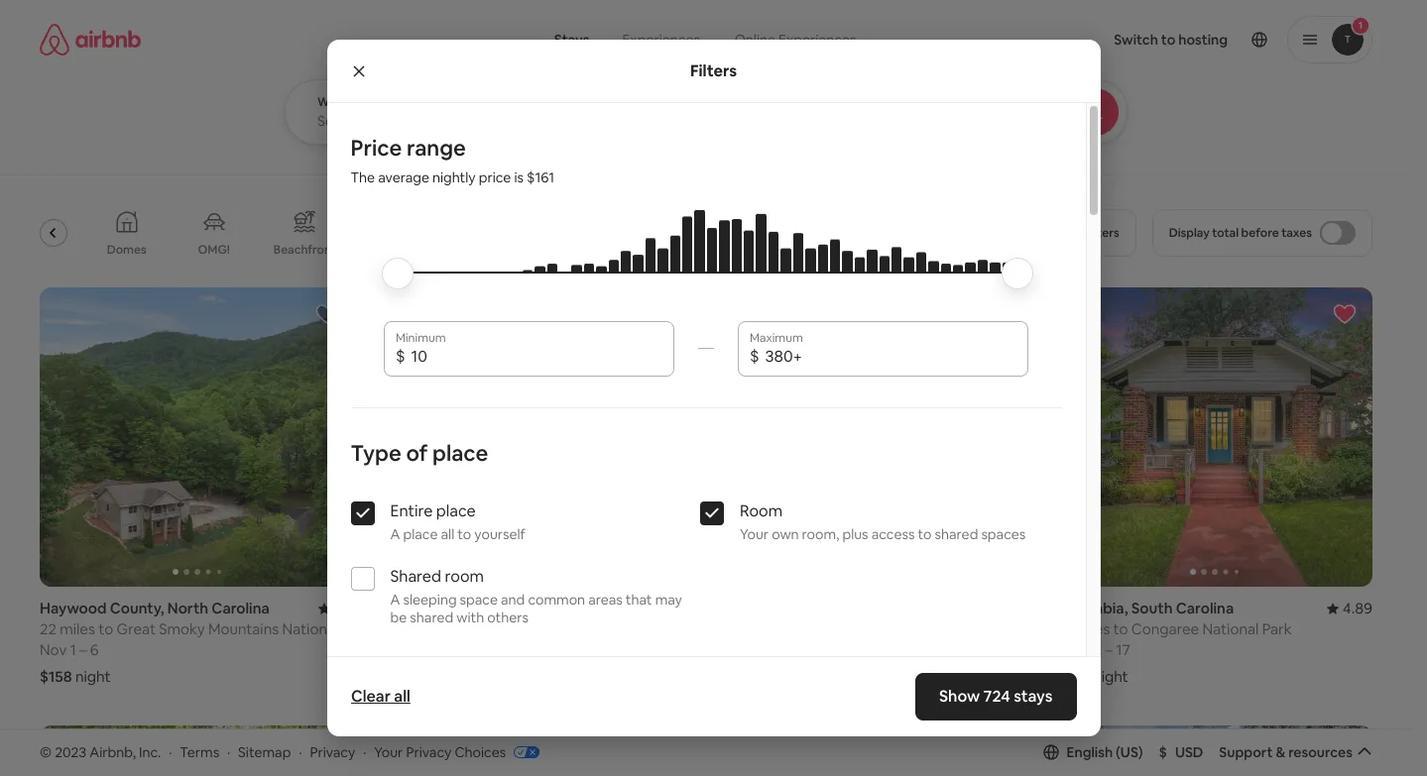Task type: locate. For each thing, give the bounding box(es) containing it.
1 miles from the left
[[60, 620, 95, 639]]

and
[[501, 591, 525, 609]]

· right "inc."
[[169, 743, 172, 761]]

1 horizontal spatial miles
[[399, 620, 435, 639]]

2 horizontal spatial $
[[1159, 744, 1167, 761]]

place right entire
[[436, 501, 476, 521]]

to inside the entire place a place all to yourself
[[457, 525, 471, 543]]

miles for 43
[[399, 620, 435, 639]]

the
[[351, 169, 375, 186]]

show inside show map button
[[660, 656, 696, 674]]

great down county,
[[116, 620, 156, 639]]

before
[[1241, 225, 1279, 241]]

1 a from the top
[[390, 525, 400, 543]]

group
[[0, 194, 1033, 272], [40, 288, 355, 587], [379, 288, 694, 587], [718, 288, 1033, 587], [1057, 288, 1373, 587], [40, 726, 355, 777], [379, 726, 694, 777], [718, 726, 1033, 777], [1057, 726, 1373, 777]]

a inside shared room a sleeping space and common areas that may be shared with others
[[390, 591, 400, 609]]

none search field containing stays
[[285, 0, 1182, 145]]

nov inside nov 1 – 6 $158 night
[[40, 641, 67, 660]]

0 horizontal spatial show
[[660, 656, 696, 674]]

that
[[626, 591, 652, 609]]

areas
[[588, 591, 623, 609]]

0 horizontal spatial $
[[396, 346, 405, 367]]

to
[[457, 525, 471, 543], [918, 525, 932, 543], [98, 620, 113, 639], [438, 620, 453, 639], [1113, 620, 1128, 639]]

be
[[390, 609, 407, 627]]

724
[[983, 686, 1010, 707]]

omg!
[[198, 242, 230, 258]]

night down '6'
[[75, 668, 111, 686]]

1 horizontal spatial 17
[[1116, 641, 1130, 660]]

inc.
[[139, 743, 161, 761]]

to inside asheville, north carolina 43 miles to great smoky mountains national park
[[438, 620, 453, 639]]

0 horizontal spatial 17
[[1057, 620, 1071, 639]]

0 vertical spatial show
[[660, 656, 696, 674]]

$ for $ text box
[[750, 346, 759, 367]]

1 night from the left
[[75, 668, 111, 686]]

4 · from the left
[[363, 743, 366, 761]]

0 horizontal spatial nov
[[40, 641, 67, 660]]

a down entire
[[390, 525, 400, 543]]

2 a from the top
[[390, 591, 400, 609]]

english (us) button
[[1043, 744, 1143, 761]]

0 horizontal spatial miles
[[60, 620, 95, 639]]

– inside nov 1 – 6 $158 night
[[79, 641, 87, 660]]

online experiences link
[[717, 20, 874, 60]]

0 horizontal spatial privacy
[[310, 743, 355, 761]]

1 1 from the left
[[70, 641, 76, 660]]

your down "room"
[[740, 525, 769, 543]]

entire place a place all to yourself
[[390, 501, 526, 543]]

carolina
[[212, 599, 270, 618], [492, 599, 550, 618], [1176, 599, 1234, 618]]

2 north from the left
[[448, 599, 489, 618]]

1 vertical spatial all
[[394, 686, 410, 707]]

filters dialog
[[327, 40, 1100, 777]]

– for 9
[[761, 641, 768, 660]]

nov left 12
[[1057, 641, 1084, 660]]

1 horizontal spatial privacy
[[406, 743, 452, 761]]

terms · sitemap · privacy
[[180, 743, 355, 761]]

1 horizontal spatial 1
[[471, 641, 477, 660]]

experiences inside button
[[622, 31, 700, 49]]

3 carolina from the left
[[1176, 599, 1234, 618]]

3 – from the left
[[761, 641, 768, 660]]

shared up nov 26 – dec 1
[[410, 609, 453, 627]]

shared inside shared room a sleeping space and common areas that may be shared with others
[[410, 609, 453, 627]]

show map
[[660, 656, 728, 674]]

smoky down county,
[[159, 620, 205, 639]]

nov 26 – dec 1
[[379, 641, 477, 660]]

show left '724'
[[939, 686, 980, 707]]

1 left '6'
[[70, 641, 76, 660]]

0 horizontal spatial park
[[40, 639, 69, 658]]

remove from wishlist: west columbia, south carolina image
[[994, 302, 1018, 326]]

2 smoky from the left
[[498, 620, 544, 639]]

– right 26
[[429, 641, 437, 660]]

0 horizontal spatial national
[[282, 620, 339, 639]]

nov inside 'columbia, south carolina 17 miles to congaree national park nov 12 – 17 $103 night'
[[1057, 641, 1084, 660]]

$
[[396, 346, 405, 367], [750, 346, 759, 367], [1159, 744, 1167, 761]]

choices
[[455, 743, 506, 761]]

0 horizontal spatial mountains
[[208, 620, 279, 639]]

3 miles from the left
[[1075, 620, 1110, 639]]

0 horizontal spatial carolina
[[212, 599, 270, 618]]

1 horizontal spatial north
[[448, 599, 489, 618]]

experiences button
[[605, 20, 717, 60]]

place right of
[[432, 439, 488, 467]]

night down 12
[[1093, 668, 1128, 686]]

1 horizontal spatial $
[[750, 346, 759, 367]]

great down the space
[[456, 620, 495, 639]]

terms
[[180, 743, 219, 761]]

a up the 43
[[390, 591, 400, 609]]

your down clear all button
[[374, 743, 403, 761]]

1 nov from the left
[[40, 641, 67, 660]]

place down entire
[[403, 525, 438, 543]]

add to wishlist: asheville, north carolina image
[[655, 302, 678, 326]]

0 horizontal spatial 1
[[70, 641, 76, 660]]

mountains inside haywood county, north carolina 22 miles to great smoky mountains national park
[[208, 620, 279, 639]]

haywood
[[40, 599, 107, 618]]

2 horizontal spatial carolina
[[1176, 599, 1234, 618]]

1 horizontal spatial carolina
[[492, 599, 550, 618]]

profile element
[[905, 0, 1373, 79]]

yourself
[[474, 525, 526, 543]]

a for shared room
[[390, 591, 400, 609]]

3 nov from the left
[[1057, 641, 1084, 660]]

0 horizontal spatial north
[[167, 599, 208, 618]]

5.0 out of 5 average rating image
[[318, 599, 355, 618]]

a
[[390, 525, 400, 543], [390, 591, 400, 609]]

1 great from the left
[[116, 620, 156, 639]]

all right the clear
[[394, 686, 410, 707]]

north inside asheville, north carolina 43 miles to great smoky mountains national park
[[448, 599, 489, 618]]

0 horizontal spatial great
[[116, 620, 156, 639]]

©
[[40, 743, 52, 761]]

1 vertical spatial shared
[[410, 609, 453, 627]]

nov down 22
[[40, 641, 67, 660]]

1 horizontal spatial national
[[622, 620, 678, 639]]

miles inside 'columbia, south carolina 17 miles to congaree national park nov 12 – 17 $103 night'
[[1075, 620, 1110, 639]]

carolina inside 'columbia, south carolina 17 miles to congaree national park nov 12 – 17 $103 night'
[[1176, 599, 1234, 618]]

dec right 26
[[440, 641, 468, 660]]

type
[[351, 439, 401, 467]]

miles inside asheville, north carolina 43 miles to great smoky mountains national park
[[399, 620, 435, 639]]

1 horizontal spatial all
[[441, 525, 454, 543]]

0 vertical spatial all
[[441, 525, 454, 543]]

1 horizontal spatial show
[[939, 686, 980, 707]]

to right access at the bottom right of the page
[[918, 525, 932, 543]]

1 · from the left
[[169, 743, 172, 761]]

4 – from the left
[[1105, 641, 1113, 660]]

online
[[735, 31, 776, 49]]

to inside haywood county, north carolina 22 miles to great smoky mountains national park
[[98, 620, 113, 639]]

1 north from the left
[[167, 599, 208, 618]]

to up '6'
[[98, 620, 113, 639]]

miles down columbia,
[[1075, 620, 1110, 639]]

shared inside room your own room, plus access to shared spaces
[[935, 525, 978, 543]]

national
[[282, 620, 339, 639], [622, 620, 678, 639], [1203, 620, 1259, 639]]

· left "remove from wishlist: asheville, north carolina" icon
[[299, 743, 302, 761]]

2 night from the left
[[1093, 668, 1128, 686]]

county,
[[110, 599, 164, 618]]

display
[[1169, 225, 1210, 241]]

shared
[[390, 566, 441, 587]]

add to wishlist: canton, north carolina image
[[994, 741, 1018, 765]]

3 national from the left
[[1203, 620, 1259, 639]]

1 horizontal spatial nov
[[379, 641, 406, 660]]

2 horizontal spatial park
[[1262, 620, 1292, 639]]

experiences up filters
[[622, 31, 700, 49]]

sitemap
[[238, 743, 291, 761]]

show left "map"
[[660, 656, 696, 674]]

12
[[1088, 641, 1102, 660]]

0 horizontal spatial experiences
[[622, 31, 700, 49]]

0 vertical spatial your
[[740, 525, 769, 543]]

north inside haywood county, north carolina 22 miles to great smoky mountains national park
[[167, 599, 208, 618]]

1 horizontal spatial shared
[[935, 525, 978, 543]]

2 mountains from the left
[[548, 620, 618, 639]]

1 experiences from the left
[[622, 31, 700, 49]]

0 horizontal spatial your
[[374, 743, 403, 761]]

mountains
[[208, 620, 279, 639], [548, 620, 618, 639]]

2 carolina from the left
[[492, 599, 550, 618]]

· right privacy link
[[363, 743, 366, 761]]

english (us)
[[1067, 744, 1143, 761]]

stays button
[[538, 20, 605, 60]]

miles inside haywood county, north carolina 22 miles to great smoky mountains national park
[[60, 620, 95, 639]]

privacy down the clear
[[310, 743, 355, 761]]

2 nov from the left
[[379, 641, 406, 660]]

all inside button
[[394, 686, 410, 707]]

support & resources
[[1219, 744, 1353, 761]]

1 horizontal spatial great
[[456, 620, 495, 639]]

carolina inside asheville, north carolina 43 miles to great smoky mountains national park
[[492, 599, 550, 618]]

beachfront
[[273, 242, 336, 258]]

national down 4.98 out of 5 average rating icon on the bottom left
[[622, 620, 678, 639]]

countryside
[[555, 242, 624, 258]]

nov for nov 1 – 6 $158 night
[[40, 641, 67, 660]]

your inside your privacy choices link
[[374, 743, 403, 761]]

0 horizontal spatial dec
[[440, 641, 468, 660]]

common
[[528, 591, 585, 609]]

miles down haywood
[[60, 620, 95, 639]]

great
[[116, 620, 156, 639], [456, 620, 495, 639]]

farms
[[929, 242, 963, 258]]

1 horizontal spatial your
[[740, 525, 769, 543]]

to down columbia,
[[1113, 620, 1128, 639]]

1 smoky from the left
[[159, 620, 205, 639]]

$ text field
[[765, 347, 1017, 367]]

miles up 26
[[399, 620, 435, 639]]

1
[[70, 641, 76, 660], [471, 641, 477, 660]]

1 horizontal spatial dec
[[718, 641, 746, 660]]

design
[[752, 242, 791, 258]]

1 – from the left
[[79, 641, 87, 660]]

·
[[169, 743, 172, 761], [227, 743, 230, 761], [299, 743, 302, 761], [363, 743, 366, 761]]

national down 5.0 out of 5 average rating image
[[282, 620, 339, 639]]

to for asheville,
[[438, 620, 453, 639]]

2 horizontal spatial nov
[[1057, 641, 1084, 660]]

resources
[[1288, 744, 1353, 761]]

add to wishlist: haywood county, north carolina image
[[315, 302, 339, 326]]

1 horizontal spatial mountains
[[548, 620, 618, 639]]

all inside the entire place a place all to yourself
[[441, 525, 454, 543]]

nov 1 – 6 $158 night
[[40, 641, 111, 686]]

43
[[379, 620, 396, 639]]

dec left 4
[[718, 641, 746, 660]]

0 horizontal spatial smoky
[[159, 620, 205, 639]]

· right terms link
[[227, 743, 230, 761]]

1 vertical spatial 17
[[1116, 641, 1130, 660]]

access
[[871, 525, 915, 543]]

your
[[740, 525, 769, 543], [374, 743, 403, 761]]

2 miles from the left
[[399, 620, 435, 639]]

0 horizontal spatial shared
[[410, 609, 453, 627]]

– left '6'
[[79, 641, 87, 660]]

1 national from the left
[[282, 620, 339, 639]]

experiences right online on the top of the page
[[779, 31, 856, 49]]

north right county,
[[167, 599, 208, 618]]

to up nov 26 – dec 1
[[438, 620, 453, 639]]

0 vertical spatial 17
[[1057, 620, 1071, 639]]

– left 9 on the bottom right of page
[[761, 641, 768, 660]]

0 horizontal spatial night
[[75, 668, 111, 686]]

show for show 724 stays
[[939, 686, 980, 707]]

shared
[[935, 525, 978, 543], [410, 609, 453, 627]]

1 horizontal spatial night
[[1093, 668, 1128, 686]]

1 carolina from the left
[[212, 599, 270, 618]]

park inside 'columbia, south carolina 17 miles to congaree national park nov 12 – 17 $103 night'
[[1262, 620, 1292, 639]]

show inside show 724 stays link
[[939, 686, 980, 707]]

a inside the entire place a place all to yourself
[[390, 525, 400, 543]]

privacy left choices
[[406, 743, 452, 761]]

2 great from the left
[[456, 620, 495, 639]]

2 experiences from the left
[[779, 31, 856, 49]]

0 vertical spatial a
[[390, 525, 400, 543]]

to left yourself
[[457, 525, 471, 543]]

17 right 12
[[1116, 641, 1130, 660]]

the-
[[390, 242, 414, 258]]

all up room
[[441, 525, 454, 543]]

nov down the 43
[[379, 641, 406, 660]]

privacy link
[[310, 743, 355, 761]]

None search field
[[285, 0, 1182, 145]]

2 horizontal spatial national
[[1203, 620, 1259, 639]]

miles for 17
[[1075, 620, 1110, 639]]

2 dec from the left
[[718, 641, 746, 660]]

north
[[167, 599, 208, 618], [448, 599, 489, 618]]

haywood county, north carolina 22 miles to great smoky mountains national park
[[40, 599, 339, 658]]

4.89
[[1343, 599, 1373, 618]]

of
[[406, 439, 428, 467]]

all
[[441, 525, 454, 543], [394, 686, 410, 707]]

asheville, north carolina 43 miles to great smoky mountains national park
[[379, 599, 678, 658]]

1 vertical spatial show
[[939, 686, 980, 707]]

1 down with
[[471, 641, 477, 660]]

2 national from the left
[[622, 620, 678, 639]]

17 down columbia,
[[1057, 620, 1071, 639]]

1 mountains from the left
[[208, 620, 279, 639]]

1 vertical spatial a
[[390, 591, 400, 609]]

north down room
[[448, 599, 489, 618]]

2 horizontal spatial miles
[[1075, 620, 1110, 639]]

4
[[749, 641, 758, 660]]

national right "congaree"
[[1203, 620, 1259, 639]]

experiences
[[622, 31, 700, 49], [779, 31, 856, 49]]

price
[[479, 169, 511, 186]]

smoky down and
[[498, 620, 544, 639]]

0 horizontal spatial all
[[394, 686, 410, 707]]

show
[[660, 656, 696, 674], [939, 686, 980, 707]]

domes
[[107, 242, 147, 258]]

1 horizontal spatial experiences
[[779, 31, 856, 49]]

1 horizontal spatial park
[[379, 639, 409, 658]]

– right 12
[[1105, 641, 1113, 660]]

2 – from the left
[[429, 641, 437, 660]]

remove from wishlist: asheville, north carolina image
[[315, 741, 339, 765]]

shared left spaces
[[935, 525, 978, 543]]

1 horizontal spatial smoky
[[498, 620, 544, 639]]

to inside 'columbia, south carolina 17 miles to congaree national park nov 12 – 17 $103 night'
[[1113, 620, 1128, 639]]

0 vertical spatial shared
[[935, 525, 978, 543]]

2 privacy from the left
[[406, 743, 452, 761]]

1 vertical spatial your
[[374, 743, 403, 761]]



Task type: describe. For each thing, give the bounding box(es) containing it.
carolina for asheville, north carolina 43 miles to great smoky mountains national park
[[492, 599, 550, 618]]

usd
[[1175, 744, 1203, 761]]

room
[[740, 501, 783, 521]]

remove from wishlist: columbia, south carolina image
[[1333, 302, 1357, 326]]

columbia, south carolina 17 miles to congaree national park nov 12 – 17 $103 night
[[1057, 599, 1292, 686]]

2 · from the left
[[227, 743, 230, 761]]

smoky inside asheville, north carolina 43 miles to great smoky mountains national park
[[498, 620, 544, 639]]

26
[[409, 641, 426, 660]]

3 · from the left
[[299, 743, 302, 761]]

most stays cost more than $95 per night. image
[[400, 210, 1013, 328]]

where
[[317, 94, 355, 110]]

– for dec
[[429, 641, 437, 660]]

columbia,
[[1057, 599, 1128, 618]]

1 privacy from the left
[[310, 743, 355, 761]]

carolina for columbia, south carolina 17 miles to congaree national park nov 12 – 17 $103 night
[[1176, 599, 1234, 618]]

add to wishlist: horse shoe, north carolina image
[[655, 741, 678, 765]]

$ for $ text field
[[396, 346, 405, 367]]

average
[[378, 169, 429, 186]]

2 vertical spatial place
[[403, 525, 438, 543]]

2 1 from the left
[[471, 641, 477, 660]]

south
[[1131, 599, 1173, 618]]

show 724 stays link
[[915, 673, 1077, 721]]

support
[[1219, 744, 1273, 761]]

to for columbia,
[[1113, 620, 1128, 639]]

may
[[655, 591, 682, 609]]

shared room a sleeping space and common areas that may be shared with others
[[390, 566, 682, 627]]

mountains inside asheville, north carolina 43 miles to great smoky mountains national park
[[548, 620, 618, 639]]

your privacy choices link
[[374, 743, 540, 763]]

to inside room your own room, plus access to shared spaces
[[918, 525, 932, 543]]

off-the-grid
[[368, 242, 436, 258]]

range
[[407, 134, 466, 162]]

$ usd
[[1159, 744, 1203, 761]]

nightly
[[432, 169, 476, 186]]

what can we help you find? tab list
[[538, 20, 717, 60]]

&
[[1276, 744, 1286, 761]]

sleeping
[[403, 591, 457, 609]]

0 vertical spatial place
[[432, 439, 488, 467]]

clear all button
[[341, 677, 420, 717]]

(us)
[[1116, 744, 1143, 761]]

‎$161
[[527, 169, 555, 186]]

9
[[772, 641, 780, 660]]

1 vertical spatial place
[[436, 501, 476, 521]]

room your own room, plus access to shared spaces
[[740, 501, 1026, 543]]

space
[[460, 591, 498, 609]]

terms link
[[180, 743, 219, 761]]

congaree
[[1131, 620, 1199, 639]]

play
[[673, 242, 695, 258]]

airbnb,
[[90, 743, 136, 761]]

filters
[[690, 60, 737, 81]]

4.98
[[664, 599, 694, 618]]

national inside 'columbia, south carolina 17 miles to congaree national park nov 12 – 17 $103 night'
[[1203, 620, 1259, 639]]

great inside haywood county, north carolina 22 miles to great smoky mountains national park
[[116, 620, 156, 639]]

english
[[1067, 744, 1113, 761]]

1 inside nov 1 – 6 $158 night
[[70, 641, 76, 660]]

22
[[40, 620, 56, 639]]

stays
[[554, 31, 590, 49]]

sitemap link
[[238, 743, 291, 761]]

plus
[[842, 525, 868, 543]]

room,
[[802, 525, 839, 543]]

$103
[[1057, 668, 1090, 686]]

room
[[445, 566, 484, 587]]

map
[[699, 656, 728, 674]]

with
[[456, 609, 484, 627]]

clear all
[[351, 686, 410, 707]]

online experiences
[[735, 31, 856, 49]]

a for entire place
[[390, 525, 400, 543]]

great inside asheville, north carolina 43 miles to great smoky mountains national park
[[456, 620, 495, 639]]

to for entire
[[457, 525, 471, 543]]

dec 4 – 9
[[718, 641, 780, 660]]

price
[[351, 134, 402, 162]]

– inside 'columbia, south carolina 17 miles to congaree national park nov 12 – 17 $103 night'
[[1105, 641, 1113, 660]]

4.98 out of 5 average rating image
[[648, 599, 694, 618]]

show 724 stays
[[939, 686, 1053, 707]]

night inside 'columbia, south carolina 17 miles to congaree national park nov 12 – 17 $103 night'
[[1093, 668, 1128, 686]]

show for show map
[[660, 656, 696, 674]]

national inside asheville, north carolina 43 miles to great smoky mountains national park
[[622, 620, 678, 639]]

clear
[[351, 686, 390, 707]]

4.89 out of 5 average rating image
[[1327, 599, 1373, 618]]

add to wishlist: columbia, south carolina image
[[1333, 741, 1357, 765]]

stays
[[1014, 686, 1053, 707]]

carolina inside haywood county, north carolina 22 miles to great smoky mountains national park
[[212, 599, 270, 618]]

nov for nov 26 – dec 1
[[379, 641, 406, 660]]

$ text field
[[411, 347, 663, 367]]

park inside haywood county, north carolina 22 miles to great smoky mountains national park
[[40, 639, 69, 658]]

asheville,
[[379, 599, 445, 618]]

your privacy choices
[[374, 743, 506, 761]]

1 dec from the left
[[440, 641, 468, 660]]

display total before taxes
[[1169, 225, 1312, 241]]

total
[[1212, 225, 1239, 241]]

off-
[[368, 242, 390, 258]]

your inside room your own room, plus access to shared spaces
[[740, 525, 769, 543]]

price range the average nightly price is ‎$161
[[351, 134, 555, 186]]

stays tab panel
[[285, 79, 1182, 145]]

2023
[[55, 743, 86, 761]]

6
[[90, 641, 99, 660]]

others
[[487, 609, 529, 627]]

group containing off-the-grid
[[0, 194, 1033, 272]]

Where field
[[317, 112, 577, 130]]

smoky inside haywood county, north carolina 22 miles to great smoky mountains national park
[[159, 620, 205, 639]]

support & resources button
[[1219, 744, 1373, 761]]

own
[[772, 525, 799, 543]]

grid
[[414, 242, 436, 258]]

park inside asheville, north carolina 43 miles to great smoky mountains national park
[[379, 639, 409, 658]]

show map button
[[640, 641, 772, 689]]

taxes
[[1282, 225, 1312, 241]]

$158
[[40, 668, 72, 686]]

entire
[[390, 501, 433, 521]]

national inside haywood county, north carolina 22 miles to great smoky mountains national park
[[282, 620, 339, 639]]

– for 6
[[79, 641, 87, 660]]

night inside nov 1 – 6 $158 night
[[75, 668, 111, 686]]



Task type: vqa. For each thing, say whether or not it's contained in the screenshot.
the 5 to the bottom
no



